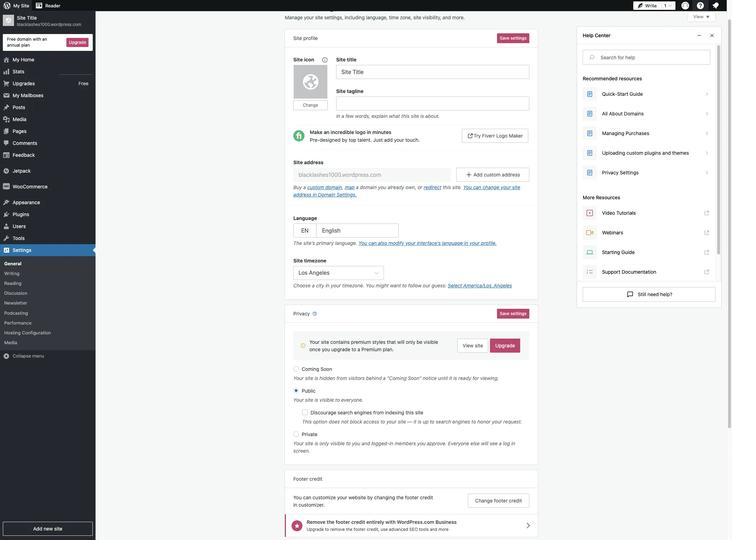 Task type: vqa. For each thing, say whether or not it's contained in the screenshot.
the an inside the "MAKE AN INCREDIBLE LOGO IN MINUTES PRE-DESIGNED BY TOP TALENT. JUST ADD YOUR TOUCH."
yes



Task type: locate. For each thing, give the bounding box(es) containing it.
site left contains
[[321, 340, 329, 346]]

fiverr small logo image
[[293, 130, 305, 142]]

search right up
[[436, 419, 451, 425]]

my left reader link
[[13, 3, 20, 8]]

redirect link
[[424, 184, 442, 190]]

upgrade up the "highest hourly views 0" image
[[69, 40, 86, 45]]

my site link
[[0, 0, 32, 11]]

can inside you can customize your website by changing the footer credit in customizer.
[[303, 495, 311, 501]]

1 horizontal spatial will
[[481, 441, 488, 447]]

0 horizontal spatial change
[[303, 103, 318, 108]]

0 vertical spatial free
[[7, 37, 16, 42]]

my left home
[[13, 56, 20, 62]]

tutorials
[[617, 210, 636, 216]]

talent.
[[358, 137, 372, 143]]

engines up the block
[[354, 410, 372, 416]]

engines up everyone
[[452, 419, 470, 425]]

customize
[[313, 495, 336, 501]]

and
[[362, 441, 370, 447], [430, 527, 437, 533]]

0 vertical spatial only
[[406, 340, 415, 346]]

site for site profile
[[293, 35, 302, 41]]

words,
[[355, 113, 370, 119]]

1 horizontal spatial can
[[369, 240, 377, 246]]

site for site tagline
[[336, 88, 346, 94]]

in right log
[[511, 441, 515, 447]]

2 horizontal spatial custom
[[627, 150, 643, 156]]

site down general settings
[[315, 14, 323, 20]]

0 vertical spatial media link
[[0, 113, 96, 125]]

only down option
[[320, 441, 329, 447]]

2 vertical spatial address
[[293, 192, 311, 198]]

your right the change
[[501, 184, 511, 190]]

to left everyone. in the left of the page
[[335, 398, 340, 403]]

your inside your site contains premium styles that will only be visible once you upgrade to a premium plan.
[[309, 340, 320, 346]]

to down premium
[[352, 347, 356, 353]]

0 horizontal spatial and
[[362, 441, 370, 447]]

2 vertical spatial visible
[[330, 441, 345, 447]]

view left closed icon
[[694, 14, 704, 19]]

Site tagline text field
[[336, 97, 529, 111]]

a down premium
[[358, 347, 360, 353]]

view up ready
[[463, 343, 474, 349]]

plan.
[[383, 347, 394, 353]]

2 save settings button from the top
[[497, 309, 529, 319]]

0 horizontal spatial view
[[463, 343, 474, 349]]

2 settings from the top
[[511, 311, 527, 317]]

visible right be
[[424, 340, 438, 346]]

remove the footer credit entirely with wordpress.com business upgrade to remove the footer credit, use advanced seo tools and more
[[307, 520, 457, 533]]

video
[[602, 210, 615, 216]]

0 vertical spatial can
[[473, 184, 481, 190]]

in left domain
[[313, 192, 317, 198]]

to right want
[[402, 283, 407, 289]]

site title group
[[336, 56, 529, 79]]

from
[[337, 376, 347, 382], [373, 410, 384, 416]]

newsletter
[[4, 301, 27, 306]]

modify
[[389, 240, 404, 246]]

site left tagline
[[336, 88, 346, 94]]

reader
[[45, 3, 60, 8]]

0 vertical spatial img image
[[3, 167, 10, 174]]

change
[[483, 184, 499, 190]]

you right once
[[322, 347, 330, 353]]

my for my site
[[13, 3, 20, 8]]

free down the "highest hourly views 0" image
[[79, 80, 89, 86]]

0 horizontal spatial from
[[337, 376, 347, 382]]

0 vertical spatial search
[[338, 410, 353, 416]]

free for free domain with an annual plan
[[7, 37, 16, 42]]

my profile image
[[682, 2, 689, 9]]

your for your site is visible to everyone.
[[293, 398, 304, 403]]

credit inside 'remove the footer credit entirely with wordpress.com business upgrade to remove the footer credit, use advanced seo tools and more'
[[351, 520, 365, 526]]

0 vertical spatial upgrade
[[69, 40, 86, 45]]

custom for add
[[484, 172, 501, 178]]

img image inside "woocommerce" link
[[3, 183, 10, 190]]

center
[[595, 32, 611, 38]]

visible inside your site contains premium styles that will only be visible once you upgrade to a premium plan.
[[424, 340, 438, 346]]

is left up
[[418, 419, 422, 425]]

map link
[[345, 184, 355, 190]]

your inside your site is only visible to you and logged-in members you approve. everyone else will see a log in screen.
[[293, 441, 304, 447]]

1 horizontal spatial with
[[386, 520, 396, 526]]

indexing
[[385, 410, 404, 416]]

1 vertical spatial upgrade
[[495, 343, 515, 349]]

site for site icon
[[293, 57, 303, 63]]

is down private at left bottom
[[315, 441, 318, 447]]

group containing your site contains premium styles that will only be visible once you upgrade to a premium plan.
[[293, 332, 529, 457]]

add inside group
[[474, 172, 483, 178]]

1 button
[[661, 1, 676, 10]]

domain up domain
[[325, 184, 342, 190]]

upgrade down remove
[[307, 527, 324, 533]]

add for add custom address
[[474, 172, 483, 178]]

1 vertical spatial my
[[13, 56, 20, 62]]

behind
[[366, 376, 382, 382]]

change footer credit
[[475, 498, 522, 504]]

1 horizontal spatial change
[[475, 498, 493, 504]]

custom left plugins
[[627, 150, 643, 156]]

in right city
[[326, 283, 330, 289]]

by right website
[[367, 495, 373, 501]]

1 vertical spatial with
[[386, 520, 396, 526]]

tools link
[[0, 232, 96, 244]]

is down the coming soon
[[315, 376, 318, 382]]

0 horizontal spatial with
[[33, 37, 41, 42]]

0 vertical spatial settings
[[511, 35, 527, 41]]

1 horizontal spatial an
[[324, 129, 330, 135]]

0 vertical spatial by
[[342, 137, 347, 143]]

2 vertical spatial this
[[406, 410, 414, 416]]

site for site title blacklashes1000.wordpress.com
[[17, 15, 26, 21]]

help?
[[660, 292, 673, 298]]

collapse menu link
[[0, 351, 96, 362]]

discussion link
[[0, 289, 96, 298]]

make
[[310, 129, 323, 135]]

media up pages
[[13, 116, 26, 122]]

in right logo
[[367, 129, 371, 135]]

0 vertical spatial with
[[33, 37, 41, 42]]

site up up
[[415, 410, 423, 416]]

the right remove
[[346, 527, 353, 533]]

0 horizontal spatial will
[[397, 340, 405, 346]]

start guide
[[617, 91, 643, 97]]

your for your site contains premium styles that will only be visible once you upgrade to a premium plan.
[[309, 340, 320, 346]]

0 horizontal spatial custom
[[307, 184, 324, 190]]

change button
[[293, 100, 328, 110]]

podcasting link
[[0, 308, 96, 318]]

what
[[389, 113, 400, 119]]

view inside button
[[694, 14, 704, 19]]

reading link
[[0, 279, 96, 289]]

0 horizontal spatial upgrade
[[69, 40, 86, 45]]

can inside you can change your site address in domain settings.
[[473, 184, 481, 190]]

visible down does
[[330, 441, 345, 447]]

site inside site title blacklashes1000.wordpress.com
[[17, 15, 26, 21]]

site right zone,
[[413, 14, 421, 20]]

privacy
[[293, 311, 311, 317]]

this right what
[[401, 113, 410, 119]]

in
[[367, 129, 371, 135], [313, 192, 317, 198], [464, 240, 468, 246], [326, 283, 330, 289], [389, 441, 393, 447], [511, 441, 515, 447]]

custom inside recommended resources element
[[627, 150, 643, 156]]

select america/los_angeles button
[[448, 282, 512, 290]]

will right that
[[397, 340, 405, 346]]

free up annual plan
[[7, 37, 16, 42]]

might
[[376, 283, 389, 289]]

tagline
[[347, 88, 364, 94]]

plugins link
[[0, 209, 96, 221]]

to left remove
[[325, 527, 329, 533]]

save for privacy
[[500, 311, 510, 317]]

only inside your site is only visible to you and logged-in members you approve. everyone else will see a log in screen.
[[320, 441, 329, 447]]

site
[[21, 3, 29, 8], [17, 15, 26, 21], [293, 35, 302, 41], [293, 57, 303, 63], [336, 57, 346, 63], [336, 88, 346, 94], [293, 160, 303, 165], [293, 258, 303, 264]]

1 vertical spatial can
[[369, 240, 377, 246]]

the
[[396, 495, 404, 501], [327, 520, 335, 526], [346, 527, 353, 533]]

can for website
[[303, 495, 311, 501]]

top
[[349, 137, 356, 143]]

you can also modify your interface's language in your profile. link
[[359, 240, 497, 246]]

1 save settings from the top
[[500, 35, 527, 41]]

2 img image from the top
[[3, 183, 10, 190]]

0 vertical spatial engines
[[354, 410, 372, 416]]

uploading
[[602, 150, 625, 156]]

domain down site address text box on the top
[[360, 184, 377, 190]]

0 horizontal spatial can
[[303, 495, 311, 501]]

1 vertical spatial save settings button
[[497, 309, 529, 319]]

0 vertical spatial save settings button
[[497, 33, 529, 43]]

0 horizontal spatial free
[[7, 37, 16, 42]]

manage your notifications image
[[711, 1, 720, 10]]

hidden
[[320, 376, 335, 382]]

site up 'title'
[[21, 3, 29, 8]]

your right add
[[394, 137, 404, 143]]

starting guide
[[602, 249, 635, 255]]

search up not
[[338, 410, 353, 416]]

site left icon
[[293, 57, 303, 63]]

custom for uploading
[[627, 150, 643, 156]]

a inside your site is only visible to you and logged-in members you approve. everyone else will see a log in screen.
[[499, 441, 502, 447]]

1 vertical spatial and
[[430, 527, 437, 533]]

1 vertical spatial add
[[33, 526, 42, 532]]

group
[[336, 87, 529, 122], [285, 150, 538, 206], [293, 215, 529, 249], [293, 257, 529, 291], [293, 332, 529, 457]]

tools
[[419, 527, 429, 533]]

1 media link from the top
[[0, 113, 96, 125]]

is left the "about."
[[420, 113, 424, 119]]

help image
[[696, 1, 705, 10]]

a inside your site contains premium styles that will only be visible once you upgrade to a premium plan.
[[358, 347, 360, 353]]

2 vertical spatial custom
[[307, 184, 324, 190]]

0 vertical spatial will
[[397, 340, 405, 346]]

1 vertical spatial address
[[502, 172, 520, 178]]

0 vertical spatial the
[[396, 495, 404, 501]]

1 settings from the top
[[511, 35, 527, 41]]

2 horizontal spatial can
[[473, 184, 481, 190]]

1 vertical spatial only
[[320, 441, 329, 447]]

img image inside jetpack link
[[3, 167, 10, 174]]

choose
[[293, 283, 311, 289]]

1 horizontal spatial by
[[367, 495, 373, 501]]

save settings button
[[497, 33, 529, 43], [497, 309, 529, 319]]

your up once
[[309, 340, 320, 346]]

quick-start guide link
[[583, 87, 710, 101]]

0 vertical spatial add
[[474, 172, 483, 178]]

can left the change
[[473, 184, 481, 190]]

media link down my mailboxes link
[[0, 113, 96, 125]]

0 vertical spatial save
[[500, 35, 510, 41]]

0 vertical spatial visible
[[424, 340, 438, 346]]

site for site address
[[293, 160, 303, 165]]

0 vertical spatial view
[[694, 14, 704, 19]]

none radio inside general settings "main content"
[[293, 388, 299, 394]]

2 vertical spatial my
[[13, 92, 20, 98]]

img image for woocommerce
[[3, 183, 10, 190]]

0 horizontal spatial add
[[33, 526, 42, 532]]

img image left the jetpack
[[3, 167, 10, 174]]

this left site.
[[443, 184, 451, 190]]

visible up discourage
[[320, 398, 334, 403]]

by left top
[[342, 137, 347, 143]]

and left logged-
[[362, 441, 370, 447]]

need
[[648, 292, 659, 298]]

domain inside "free domain with an annual plan"
[[17, 37, 32, 42]]

site up buy
[[293, 160, 303, 165]]

in inside make an incredible logo in minutes pre-designed by top talent. just add your touch.
[[367, 129, 371, 135]]

change inside button
[[303, 103, 318, 108]]

it right until
[[449, 376, 452, 382]]

save settings button for site profile
[[497, 33, 529, 43]]

upgrade inside button
[[69, 40, 86, 45]]

your for your site is only visible to you and logged-in members you approve. everyone else will see a log in screen.
[[293, 441, 304, 447]]

1 horizontal spatial view
[[694, 14, 704, 19]]

media link up the collapse menu link
[[0, 338, 96, 348]]

None radio
[[293, 367, 299, 372], [293, 432, 299, 438], [293, 367, 299, 372], [293, 432, 299, 438]]

0 vertical spatial change
[[303, 103, 318, 108]]

you inside you can customize your website by changing the footer credit in customizer.
[[293, 495, 302, 501]]

an
[[42, 37, 47, 42], [324, 129, 330, 135]]

to inside your site is only visible to you and logged-in members you approve. everyone else will see a log in screen.
[[346, 441, 351, 447]]

settings for privacy
[[511, 311, 527, 317]]

1 horizontal spatial and
[[430, 527, 437, 533]]

you right site.
[[463, 184, 472, 190]]

my for my mailboxes
[[13, 92, 20, 98]]

None radio
[[293, 388, 299, 394]]

None search field
[[583, 50, 710, 64]]

only left be
[[406, 340, 415, 346]]

0 vertical spatial custom
[[627, 150, 643, 156]]

0 vertical spatial save settings
[[500, 35, 527, 41]]

this inside discourage search engines from indexing this site this option does not block access to your site — it is up to search engines to honor your request.
[[406, 410, 414, 416]]

quick-
[[602, 91, 617, 97]]

upgrade
[[69, 40, 86, 45], [495, 343, 515, 349], [307, 527, 324, 533]]

en
[[301, 228, 309, 234]]

img image
[[3, 167, 10, 174], [3, 183, 10, 190]]

your left website
[[337, 495, 347, 501]]

0 horizontal spatial it
[[414, 419, 417, 425]]

1 vertical spatial by
[[367, 495, 373, 501]]

few
[[346, 113, 354, 119]]

by inside you can customize your website by changing the footer credit in customizer.
[[367, 495, 373, 501]]

footer inside you can customize your website by changing the footer credit in customizer.
[[405, 495, 419, 501]]

1 vertical spatial save settings
[[500, 311, 527, 317]]

can left 'also'
[[369, 240, 377, 246]]

0 horizontal spatial by
[[342, 137, 347, 143]]

0 horizontal spatial engines
[[354, 410, 372, 416]]

None checkbox
[[302, 410, 308, 416]]

your right modify
[[406, 240, 416, 246]]

add custom address
[[474, 172, 520, 178]]

0 horizontal spatial an
[[42, 37, 47, 42]]

1 horizontal spatial upgrade
[[307, 527, 324, 533]]

0 vertical spatial and
[[362, 441, 370, 447]]

title
[[27, 15, 37, 21]]

1 img image from the top
[[3, 167, 10, 174]]

blacklashes1000.wordpress.com
[[17, 22, 81, 27]]

upgrade for upgrade link
[[495, 343, 515, 349]]

your site is only visible to you and logged-in members you approve. everyone else will see a log in screen.
[[293, 441, 515, 454]]

view button
[[688, 11, 716, 22]]

in a few words, explain what this site is about.
[[336, 113, 440, 119]]

hosting configuration link
[[0, 328, 96, 338]]

site left —
[[398, 419, 406, 425]]

1 vertical spatial search
[[436, 419, 451, 425]]

2 horizontal spatial upgrade
[[495, 343, 515, 349]]

view for view site
[[463, 343, 474, 349]]

0 vertical spatial it
[[449, 376, 452, 382]]

with inside 'remove the footer credit entirely with wordpress.com business upgrade to remove the footer credit, use advanced seo tools and more'
[[386, 520, 396, 526]]

1 vertical spatial save
[[500, 311, 510, 317]]

fiverr
[[482, 133, 495, 139]]

your down general settings
[[304, 14, 314, 20]]

0 vertical spatial address
[[304, 160, 324, 165]]

private
[[302, 432, 318, 438]]

my up posts
[[13, 92, 20, 98]]

open search image
[[583, 53, 601, 61]]

it right —
[[414, 419, 417, 425]]

2 vertical spatial the
[[346, 527, 353, 533]]

0 horizontal spatial the
[[327, 520, 335, 526]]

2 vertical spatial upgrade
[[307, 527, 324, 533]]

site left 'title'
[[17, 15, 26, 21]]

1 vertical spatial free
[[79, 80, 89, 86]]

highest hourly views 0 image
[[59, 70, 93, 75]]

0 horizontal spatial domain
[[17, 37, 32, 42]]

and themes
[[663, 150, 689, 156]]

from right hidden
[[337, 376, 347, 382]]

1 horizontal spatial from
[[373, 410, 384, 416]]

Site address text field
[[293, 168, 451, 182]]

group containing site timezone
[[293, 257, 529, 291]]

site timezone
[[293, 258, 326, 264]]

free for free
[[79, 80, 89, 86]]

privacy settings link
[[583, 166, 710, 180]]

only inside your site contains premium styles that will only be visible once you upgrade to a premium plan.
[[406, 340, 415, 346]]

select
[[448, 283, 462, 289]]

site down private at left bottom
[[305, 441, 313, 447]]

upgrade button
[[66, 38, 89, 47]]

credit inside you can customize your website by changing the footer credit in customizer.
[[420, 495, 433, 501]]

visible inside your site is only visible to you and logged-in members you approve. everyone else will see a log in screen.
[[330, 441, 345, 447]]

1 vertical spatial settings
[[511, 311, 527, 317]]

site down the coming on the left of page
[[305, 376, 313, 382]]

in customizer.
[[293, 503, 325, 509]]

upgrade inside 'remove the footer credit entirely with wordpress.com business upgrade to remove the footer credit, use advanced seo tools and more'
[[307, 527, 324, 533]]

media down hosting
[[4, 340, 17, 346]]

up
[[423, 419, 429, 425]]

site left profile
[[293, 35, 302, 41]]

want
[[390, 283, 401, 289]]

an inside "free domain with an annual plan"
[[42, 37, 47, 42]]

an inside make an incredible logo in minutes pre-designed by top talent. just add your touch.
[[324, 129, 330, 135]]

premium
[[351, 340, 371, 346]]

0 vertical spatial my
[[13, 3, 20, 8]]

1 save settings button from the top
[[497, 33, 529, 43]]

media
[[13, 116, 26, 122], [4, 340, 17, 346]]

upgrades
[[13, 80, 35, 86]]

can up the in customizer.
[[303, 495, 311, 501]]

1 horizontal spatial only
[[406, 340, 415, 346]]

1 vertical spatial engines
[[452, 419, 470, 425]]

2 save from the top
[[500, 311, 510, 317]]

domain up annual plan
[[17, 37, 32, 42]]

everyone
[[448, 441, 469, 447]]

comments
[[13, 140, 37, 146]]

1 vertical spatial media link
[[0, 338, 96, 348]]

from up access
[[373, 410, 384, 416]]

you up the in customizer.
[[293, 495, 302, 501]]

primary
[[316, 240, 334, 246]]

access
[[364, 419, 379, 425]]

recommended resources element
[[583, 87, 710, 180]]

general link
[[0, 259, 96, 269]]

1 horizontal spatial add
[[474, 172, 483, 178]]

0 vertical spatial from
[[337, 376, 347, 382]]

img image for jetpack
[[3, 167, 10, 174]]

your right honor
[[492, 419, 502, 425]]

2 vertical spatial can
[[303, 495, 311, 501]]

with up use
[[386, 520, 396, 526]]

1 horizontal spatial custom
[[484, 172, 501, 178]]

minimize help center image
[[697, 31, 702, 40]]

1 vertical spatial view
[[463, 343, 474, 349]]

is
[[420, 113, 424, 119], [315, 376, 318, 382], [454, 376, 457, 382], [315, 398, 318, 403], [418, 419, 422, 425], [315, 441, 318, 447]]

0 vertical spatial an
[[42, 37, 47, 42]]

custom up the change
[[484, 172, 501, 178]]

1 horizontal spatial free
[[79, 80, 89, 86]]

group containing site address
[[285, 150, 538, 206]]

1 vertical spatial an
[[324, 129, 330, 135]]

you inside you can change your site address in domain settings.
[[463, 184, 472, 190]]

pre-
[[310, 137, 320, 143]]

your down the coming on the left of page
[[293, 376, 304, 382]]

1 vertical spatial img image
[[3, 183, 10, 190]]

discussion
[[4, 291, 27, 296]]

1 vertical spatial visible
[[320, 398, 334, 403]]

free inside "free domain with an annual plan"
[[7, 37, 16, 42]]

2 save settings from the top
[[500, 311, 527, 317]]

1 save from the top
[[500, 35, 510, 41]]

will inside your site is only visible to you and logged-in members you approve. everyone else will see a log in screen.
[[481, 441, 488, 447]]

1 vertical spatial it
[[414, 419, 417, 425]]

your up screen.
[[293, 441, 304, 447]]

make an incredible logo in minutes pre-designed by top talent. just add your touch.
[[310, 129, 420, 143]]

in right language
[[464, 240, 468, 246]]

1 vertical spatial will
[[481, 441, 488, 447]]

everyone.
[[341, 398, 364, 403]]

to inside your site contains premium styles that will only be visible once you upgrade to a premium plan.
[[352, 347, 356, 353]]



Task type: describe. For each thing, give the bounding box(es) containing it.
1 vertical spatial media
[[4, 340, 17, 346]]

zone,
[[400, 14, 412, 20]]

view site
[[463, 343, 483, 349]]

site address
[[293, 160, 324, 165]]

in left 'members'
[[389, 441, 393, 447]]

0 horizontal spatial search
[[338, 410, 353, 416]]

1 horizontal spatial engines
[[452, 419, 470, 425]]

hosting
[[4, 330, 21, 336]]

profile
[[303, 35, 318, 41]]

you right language.
[[359, 240, 367, 246]]

site down public
[[305, 398, 313, 403]]

does
[[329, 419, 340, 425]]

and inside 'remove the footer credit entirely with wordpress.com business upgrade to remove the footer credit, use advanced seo tools and more'
[[430, 527, 437, 533]]

the inside you can customize your website by changing the footer credit in customizer.
[[396, 495, 404, 501]]

is down public
[[315, 398, 318, 403]]

2 horizontal spatial domain
[[360, 184, 377, 190]]

video tutorials link
[[583, 206, 710, 220]]

close help center image
[[708, 31, 716, 40]]

option
[[313, 419, 327, 425]]

address inside you can change your site address in domain settings.
[[293, 192, 311, 198]]

more information image
[[321, 56, 328, 63]]

address inside add custom address link
[[502, 172, 520, 178]]

is inside your site is only visible to you and logged-in members you approve. everyone else will see a log in screen.
[[315, 441, 318, 447]]

site icon group
[[293, 56, 336, 122]]

general settings main content
[[285, 4, 716, 541]]

your inside general settings manage your site settings, including language, time zone, site visibility, and more.
[[304, 14, 314, 20]]

0 vertical spatial this
[[401, 113, 410, 119]]

will inside your site contains premium styles that will only be visible once you upgrade to a premium plan.
[[397, 340, 405, 346]]

upgrade
[[331, 347, 350, 353]]

writing
[[4, 271, 19, 276]]

honor
[[477, 419, 491, 425]]

designed
[[320, 137, 341, 143]]

can for site
[[473, 184, 481, 190]]

your down indexing
[[386, 419, 397, 425]]

Site title text field
[[336, 65, 529, 79]]

—
[[407, 419, 412, 425]]

seo
[[409, 527, 418, 533]]

also
[[378, 240, 387, 246]]

that
[[387, 340, 396, 346]]

woocommerce
[[13, 184, 48, 190]]

hosting configuration
[[4, 330, 51, 336]]

footer
[[293, 477, 308, 483]]

feedback
[[13, 152, 35, 158]]

2 media link from the top
[[0, 338, 96, 348]]

view for view
[[694, 14, 704, 19]]

try fiverr logo maker
[[474, 133, 523, 139]]

else
[[471, 441, 480, 447]]

timezone
[[304, 258, 326, 264]]

about.
[[425, 113, 440, 119]]

group containing site tagline
[[336, 87, 529, 122]]

add custom address link
[[457, 168, 529, 182]]

just
[[373, 137, 383, 143]]

explain
[[372, 113, 388, 119]]

appearance
[[13, 199, 40, 205]]

own,
[[406, 184, 416, 190]]

the
[[293, 240, 302, 246]]

Search search field
[[601, 50, 710, 64]]

discourage search engines from indexing this site this option does not block access to your site — it is up to search engines to honor your request.
[[302, 410, 522, 425]]

site for site timezone
[[293, 258, 303, 264]]

soon
[[321, 367, 332, 373]]

is inside discourage search engines from indexing this site this option does not block access to your site — it is up to search engines to honor your request.
[[418, 419, 422, 425]]

you down the block
[[352, 441, 360, 447]]

discourage
[[311, 410, 336, 416]]

city
[[316, 283, 324, 289]]

stats
[[13, 68, 24, 74]]

site left the "about."
[[411, 113, 419, 119]]

site right 'new'
[[54, 526, 62, 532]]

to right up
[[430, 419, 435, 425]]

to inside 'remove the footer credit entirely with wordpress.com business upgrade to remove the footer credit, use advanced seo tools and more'
[[325, 527, 329, 533]]

to right access
[[381, 419, 385, 425]]

approve.
[[427, 441, 447, 447]]

it inside discourage search engines from indexing this site this option does not block access to your site — it is up to search engines to honor your request.
[[414, 419, 417, 425]]

users link
[[0, 221, 96, 232]]

remove
[[330, 527, 345, 533]]

add new site link
[[3, 522, 93, 537]]

comments link
[[0, 137, 96, 149]]

by inside make an incredible logo in minutes pre-designed by top talent. just add your touch.
[[342, 137, 347, 143]]

from inside discourage search engines from indexing this site this option does not block access to your site — it is up to search engines to honor your request.
[[373, 410, 384, 416]]

be
[[417, 340, 422, 346]]

,
[[342, 184, 344, 190]]

you left approve.
[[417, 441, 426, 447]]

1 vertical spatial this
[[443, 184, 451, 190]]

menu
[[32, 354, 44, 359]]

my home link
[[0, 54, 96, 66]]

free domain with an annual plan
[[7, 37, 47, 48]]

site inside your site contains premium styles that will only be visible once you upgrade to a premium plan.
[[321, 340, 329, 346]]

closed image
[[706, 16, 710, 18]]

footer credit
[[293, 477, 323, 483]]

you inside your site contains premium styles that will only be visible once you upgrade to a premium plan.
[[322, 347, 330, 353]]

language
[[442, 240, 463, 246]]

1 horizontal spatial search
[[436, 419, 451, 425]]

custom domain link
[[307, 184, 342, 190]]

home
[[21, 56, 34, 62]]

you left already at the top of page
[[378, 184, 386, 190]]

a right the in
[[342, 113, 344, 119]]

site inside your site is only visible to you and logged-in members you approve. everyone else will see a log in screen.
[[305, 441, 313, 447]]

your site is visible to everyone.
[[293, 398, 364, 403]]

site profile
[[293, 35, 318, 41]]

change for change
[[303, 103, 318, 108]]

your for your site is hidden from visitors behind a "coming soon" notice until it is ready for viewing.
[[293, 376, 304, 382]]

you can change your site address in domain settings.
[[293, 184, 520, 198]]

pages
[[13, 128, 27, 134]]

woocommerce link
[[0, 181, 96, 193]]

save settings button for privacy
[[497, 309, 529, 319]]

you left might
[[366, 283, 374, 289]]

site inside you can change your site address in domain settings.
[[512, 184, 520, 190]]

site for site title
[[336, 57, 346, 63]]

follow
[[408, 283, 422, 289]]

a left city
[[312, 283, 315, 289]]

my for my home
[[13, 56, 20, 62]]

group containing en
[[293, 215, 529, 249]]

a right buy
[[303, 184, 306, 190]]

view site link
[[457, 339, 488, 353]]

writing link
[[0, 269, 96, 279]]

collapse
[[13, 354, 31, 359]]

settings
[[13, 247, 31, 253]]

and inside your site is only visible to you and logged-in members you approve. everyone else will see a log in screen.
[[362, 441, 370, 447]]

your inside you can change your site address in domain settings.
[[501, 184, 511, 190]]

feedback link
[[0, 149, 96, 161]]

add
[[384, 137, 393, 143]]

save for site profile
[[500, 35, 510, 41]]

plugins
[[645, 150, 661, 156]]

coming soon
[[302, 367, 332, 373]]

1 horizontal spatial it
[[449, 376, 452, 382]]

is left ready
[[454, 376, 457, 382]]

visitors
[[348, 376, 365, 382]]

your inside you can customize your website by changing the footer credit in customizer.
[[337, 495, 347, 501]]

site tagline
[[336, 88, 364, 94]]

touch.
[[406, 137, 420, 143]]

1
[[664, 3, 667, 8]]

1 horizontal spatial domain
[[325, 184, 342, 190]]

with inside "free domain with an annual plan"
[[33, 37, 41, 42]]

quick-start guide
[[602, 91, 643, 97]]

mailboxes
[[21, 92, 43, 98]]

your inside make an incredible logo in minutes pre-designed by top talent. just add your touch.
[[394, 137, 404, 143]]

site left upgrade link
[[475, 343, 483, 349]]

upgrade for upgrade button in the top of the page
[[69, 40, 86, 45]]

soon"
[[408, 376, 421, 382]]

request.
[[504, 419, 522, 425]]

contains
[[331, 340, 350, 346]]

1 horizontal spatial the
[[346, 527, 353, 533]]

0 vertical spatial media
[[13, 116, 26, 122]]

add for add new site
[[33, 526, 42, 532]]

search results element
[[583, 75, 710, 180]]

your left profile.
[[470, 240, 480, 246]]

try
[[474, 133, 481, 139]]

save settings for site profile
[[500, 35, 527, 41]]

reading
[[4, 281, 21, 286]]

none checkbox inside group
[[302, 410, 308, 416]]

premium
[[362, 347, 382, 353]]

help
[[583, 32, 594, 38]]

once
[[309, 347, 321, 353]]

still
[[638, 292, 646, 298]]

to left honor
[[472, 419, 476, 425]]

america/los_angeles
[[463, 283, 512, 289]]

your right city
[[331, 283, 341, 289]]

time image
[[729, 27, 732, 33]]

jetpack link
[[0, 165, 96, 177]]

notice
[[423, 376, 437, 382]]

general settings manage your site settings, including language, time zone, site visibility, and more.
[[285, 4, 465, 20]]

save settings for privacy
[[500, 311, 527, 317]]

in inside you can change your site address in domain settings.
[[313, 192, 317, 198]]

settings,
[[324, 14, 343, 20]]

a right map in the top left of the page
[[356, 184, 359, 190]]

change for change footer credit
[[475, 498, 493, 504]]

1 vertical spatial the
[[327, 520, 335, 526]]

settings for site profile
[[511, 35, 527, 41]]

a right behind
[[383, 376, 386, 382]]



